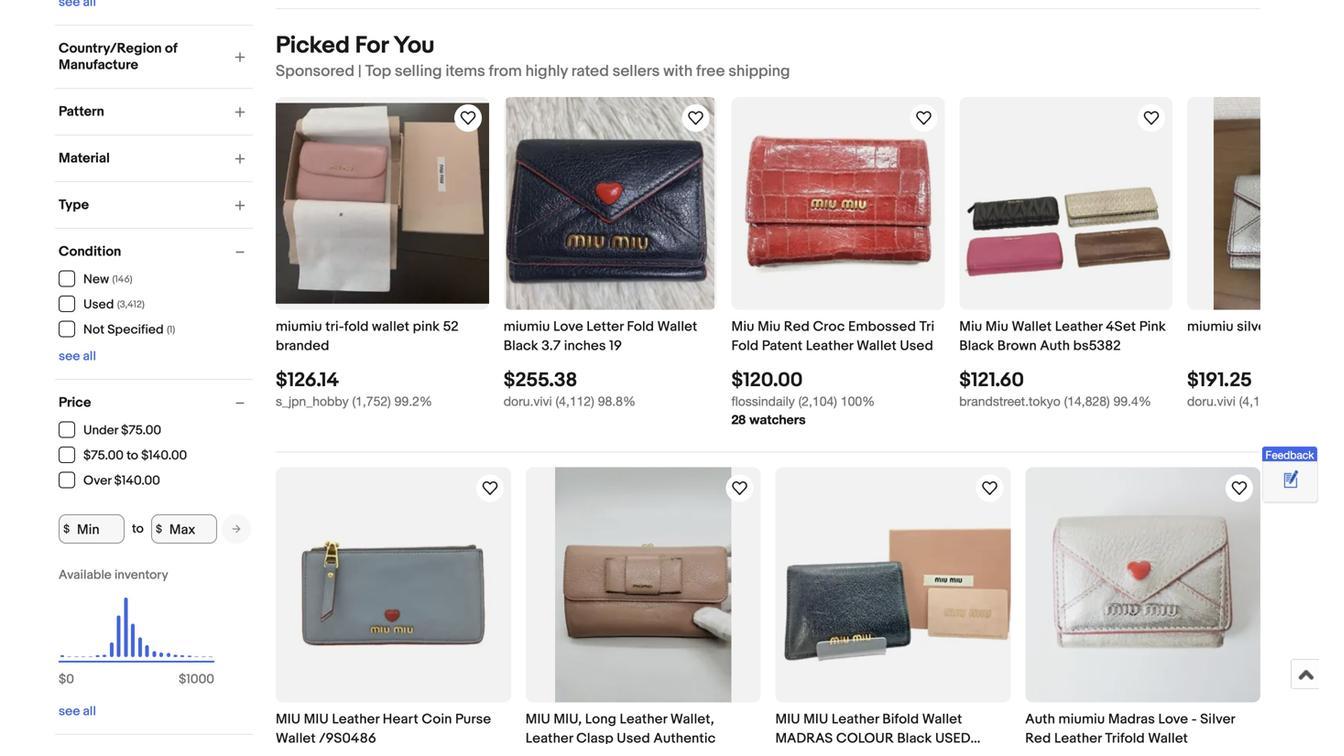 Task type: locate. For each thing, give the bounding box(es) containing it.
1 horizontal spatial wallet
[[1274, 319, 1311, 335]]

0 vertical spatial see all button
[[59, 349, 96, 365]]

madras
[[775, 731, 833, 745]]

fold left patent
[[731, 338, 759, 355]]

wallet inside the miu miu leather bifold wallet madras colour black use
[[922, 712, 962, 728]]

1 see all from the top
[[59, 349, 96, 365]]

(4,112)
[[556, 394, 594, 409], [1239, 394, 1278, 409]]

doru.vivi inside $191.25 doru.vivi (4,112) 98.8%
[[1187, 394, 1236, 409]]

2 see all button from the top
[[59, 704, 96, 720]]

miu miu red croc embossed tri fold patent leather wallet used heading
[[731, 319, 935, 355]]

100%
[[841, 394, 875, 409]]

red inside 'miu miu red croc embossed tri fold patent leather wallet used'
[[784, 319, 810, 335]]

1 wallet from the left
[[372, 319, 410, 335]]

rated
[[571, 62, 609, 81]]

0 vertical spatial love
[[553, 319, 583, 335]]

pattern button
[[59, 104, 253, 120]]

miu miu, long leather wallet, leather clasp used authentic image
[[555, 468, 731, 703]]

black up $121.60
[[959, 338, 994, 355]]

of
[[165, 40, 177, 57]]

wallet left 5 at the right of page
[[1274, 319, 1311, 335]]

0 vertical spatial red
[[784, 319, 810, 335]]

1 see all button from the top
[[59, 349, 96, 365]]

doru.vivi down $255.38
[[504, 394, 552, 409]]

to down under $75.00
[[127, 448, 138, 464]]

2 98.8% from the left
[[1281, 394, 1319, 409]]

4 miu from the left
[[985, 319, 1009, 335]]

black down bifold
[[897, 731, 932, 745]]

see down 0
[[59, 704, 80, 720]]

$75.00 up over $140.00 link
[[83, 448, 124, 464]]

leather up bs5382 on the top right of page
[[1055, 319, 1103, 335]]

miumiu love letter fold wallet black 3.7 inches 19
[[504, 319, 697, 355]]

see all down 0
[[59, 704, 96, 720]]

country/region
[[59, 40, 162, 57]]

watch miu miu wallet leather 4set pink black brown auth bs5382 image
[[1140, 107, 1162, 129]]

colour
[[836, 731, 894, 745]]

black
[[504, 338, 538, 355], [959, 338, 994, 355], [897, 731, 932, 745]]

1 vertical spatial fold
[[731, 338, 759, 355]]

miu miu leather bifold wallet madras colour black use heading
[[775, 712, 980, 745]]

2 all from the top
[[83, 704, 96, 720]]

auth miumiu madras love - silver red leather trifold wallet heading
[[1025, 712, 1235, 745]]

used down tri
[[900, 338, 933, 355]]

miu miu wallet leather 4set pink black brown auth bs5382
[[959, 319, 1166, 355]]

fold inside miumiu love letter fold wallet black 3.7 inches 19
[[627, 319, 654, 335]]

2 (4,112) from the left
[[1239, 394, 1278, 409]]

0 vertical spatial see all
[[59, 349, 96, 365]]

picked for you sponsored | top selling items from highly rated sellers with free shipping
[[276, 32, 790, 81]]

98.8% down the 19
[[598, 394, 636, 409]]

used inside miu miu, long leather wallet, leather clasp used authentic
[[617, 731, 650, 745]]

5
[[1315, 319, 1319, 335]]

5 miu from the left
[[803, 712, 828, 728]]

miu miu leather bifold wallet madras colour black use link
[[775, 710, 1011, 745]]

trifold
[[1105, 731, 1145, 745]]

2 doru.vivi from the left
[[1187, 394, 1236, 409]]

see all button down 0
[[59, 704, 96, 720]]

auth miumiu madras love - silver red leather trifold wallet image
[[1025, 468, 1260, 703]]

to
[[127, 448, 138, 464], [132, 522, 144, 537]]

1 vertical spatial see
[[59, 704, 80, 720]]

manufacture
[[59, 57, 138, 73]]

0 vertical spatial used
[[83, 297, 114, 313]]

99.4%
[[1113, 394, 1151, 409]]

branded
[[276, 338, 329, 355]]

wallet up brown
[[1012, 319, 1052, 335]]

items
[[446, 62, 485, 81]]

black left 3.7
[[504, 338, 538, 355]]

leather inside 'miu miu red croc embossed tri fold patent leather wallet used'
[[806, 338, 853, 355]]

wallet
[[657, 319, 697, 335], [1012, 319, 1052, 335], [857, 338, 897, 355], [922, 712, 962, 728], [276, 731, 316, 745], [1148, 731, 1188, 745]]

wallet down madras
[[1148, 731, 1188, 745]]

watch miumiu tri-fold wallet pink 52 branded image
[[457, 107, 479, 129]]

pink
[[1139, 319, 1166, 335]]

heart
[[383, 712, 419, 728]]

wallet down the embossed
[[857, 338, 897, 355]]

miu miu, long leather wallet, leather clasp used authentic heading
[[526, 712, 716, 745]]

used right clasp at the bottom left
[[617, 731, 650, 745]]

1 vertical spatial red
[[1025, 731, 1051, 745]]

leather
[[1055, 319, 1103, 335], [806, 338, 853, 355], [332, 712, 379, 728], [620, 712, 667, 728], [832, 712, 879, 728], [526, 731, 573, 745], [1054, 731, 1102, 745]]

1 (4,112) from the left
[[556, 394, 594, 409]]

1 horizontal spatial fold
[[731, 338, 759, 355]]

miu miu leather heart coin purse wallet /9s0486 link
[[276, 710, 511, 745]]

see up price
[[59, 349, 80, 365]]

1 horizontal spatial love
[[1158, 712, 1188, 728]]

(4,112) down $255.38
[[556, 394, 594, 409]]

0
[[66, 672, 74, 688]]

miu right tri
[[959, 319, 982, 335]]

1 horizontal spatial red
[[1025, 731, 1051, 745]]

clasp
[[576, 731, 614, 745]]

leather up /9s0486 at the bottom of the page
[[332, 712, 379, 728]]

silver
[[1200, 712, 1235, 728]]

1 vertical spatial $75.00
[[83, 448, 124, 464]]

see all down not
[[59, 349, 96, 365]]

|
[[358, 62, 362, 81]]

under
[[83, 423, 118, 439]]

long
[[585, 712, 616, 728]]

red up patent
[[784, 319, 810, 335]]

2 see from the top
[[59, 704, 80, 720]]

1 vertical spatial auth
[[1025, 712, 1055, 728]]

1 vertical spatial used
[[900, 338, 933, 355]]

all
[[83, 349, 96, 365], [83, 704, 96, 720]]

fold
[[344, 319, 369, 335]]

leather right long
[[620, 712, 667, 728]]

love
[[553, 319, 583, 335], [1158, 712, 1188, 728]]

purse
[[455, 712, 491, 728]]

0 vertical spatial $75.00
[[121, 423, 161, 439]]

1 all from the top
[[83, 349, 96, 365]]

miu up $120.00
[[731, 319, 754, 335]]

inventory
[[114, 568, 168, 583]]

miumiu left silver
[[1187, 319, 1234, 335]]

$126.14
[[276, 369, 339, 393]]

material button
[[59, 150, 253, 167]]

used down new on the top left of page
[[83, 297, 114, 313]]

see
[[59, 349, 80, 365], [59, 704, 80, 720]]

$75.00 inside "link"
[[121, 423, 161, 439]]

miumiu for $191.25
[[1187, 319, 1234, 335]]

miu up patent
[[758, 319, 781, 335]]

$120.00 flossindaily (2,104) 100% 28 watchers
[[731, 369, 875, 427]]

leather down miu,
[[526, 731, 573, 745]]

Maximum Value in $ text field
[[151, 515, 217, 544]]

leather down "croc"
[[806, 338, 853, 355]]

wallet right letter
[[657, 319, 697, 335]]

0 vertical spatial auth
[[1040, 338, 1070, 355]]

(4,112) down $191.25 at right
[[1239, 394, 1278, 409]]

used inside 'miu miu red croc embossed tri fold patent leather wallet used'
[[900, 338, 933, 355]]

auth inside miu miu wallet leather 4set pink black brown auth bs5382
[[1040, 338, 1070, 355]]

1 vertical spatial all
[[83, 704, 96, 720]]

embossed
[[848, 319, 916, 335]]

3 miu from the left
[[526, 712, 550, 728]]

sponsored
[[276, 62, 354, 81]]

red
[[784, 319, 810, 335], [1025, 731, 1051, 745]]

red left trifold at the bottom right
[[1025, 731, 1051, 745]]

over
[[83, 474, 111, 489]]

98.8%
[[598, 394, 636, 409], [1281, 394, 1319, 409]]

0 horizontal spatial black
[[504, 338, 538, 355]]

miu for miu miu leather bifold wallet madras colour black use
[[775, 712, 800, 728]]

(4,112) inside $191.25 doru.vivi (4,112) 98.8%
[[1239, 394, 1278, 409]]

miu miu red croc embossed tri fold patent leather wallet used link
[[731, 318, 945, 356]]

0 vertical spatial fold
[[627, 319, 654, 335]]

$140.00 down under $75.00
[[141, 448, 187, 464]]

black inside the miu miu leather bifold wallet madras colour black use
[[897, 731, 932, 745]]

2 see all from the top
[[59, 704, 96, 720]]

top
[[365, 62, 391, 81]]

wallet inside miu miu wallet leather 4set pink black brown auth bs5382
[[1012, 319, 1052, 335]]

2 miu from the left
[[758, 319, 781, 335]]

watch miu miu leather heart coin purse wallet /9s0486 image
[[479, 478, 501, 500]]

miumiu up branded
[[276, 319, 322, 335]]

0 horizontal spatial wallet
[[372, 319, 410, 335]]

0 horizontal spatial used
[[83, 297, 114, 313]]

wallet,
[[670, 712, 714, 728]]

miu inside miu miu, long leather wallet, leather clasp used authentic
[[526, 712, 550, 728]]

$140.00 down $75.00 to $140.00
[[114, 474, 160, 489]]

0 vertical spatial see
[[59, 349, 80, 365]]

pattern
[[59, 104, 104, 120]]

all for price
[[83, 704, 96, 720]]

1 horizontal spatial 98.8%
[[1281, 394, 1319, 409]]

wallet right fold
[[372, 319, 410, 335]]

98.8% up feedback
[[1281, 394, 1319, 409]]

2 horizontal spatial black
[[959, 338, 994, 355]]

see all button for price
[[59, 704, 96, 720]]

picked
[[276, 32, 350, 60]]

leather up the colour
[[832, 712, 879, 728]]

with
[[663, 62, 693, 81]]

miumiu inside miumiu tri-fold wallet pink 52 branded
[[276, 319, 322, 335]]

fold right letter
[[627, 319, 654, 335]]

0 vertical spatial all
[[83, 349, 96, 365]]

to left maximum value in $ text box
[[132, 522, 144, 537]]

0 horizontal spatial love
[[553, 319, 583, 335]]

0 horizontal spatial (4,112)
[[556, 394, 594, 409]]

pink
[[413, 319, 440, 335]]

miumiu tri-fold wallet pink 52 branded
[[276, 319, 459, 355]]

wallet right bifold
[[922, 712, 962, 728]]

1 98.8% from the left
[[598, 394, 636, 409]]

love left -
[[1158, 712, 1188, 728]]

brown
[[997, 338, 1037, 355]]

flossindaily
[[731, 394, 795, 409]]

country/region of manufacture button
[[59, 40, 253, 73]]

0 horizontal spatial red
[[784, 319, 810, 335]]

for
[[355, 32, 388, 60]]

98.8% for $191.25
[[1281, 394, 1319, 409]]

1 horizontal spatial used
[[617, 731, 650, 745]]

doru.vivi inside $255.38 doru.vivi (4,112) 98.8%
[[504, 394, 552, 409]]

miumiu love letter fold wallet black 3.7 inches 19 heading
[[504, 319, 697, 355]]

wallet left /9s0486 at the bottom of the page
[[276, 731, 316, 745]]

98.8% inside $191.25 doru.vivi (4,112) 98.8%
[[1281, 394, 1319, 409]]

bifold
[[882, 712, 919, 728]]

wallet inside 'miu miu red croc embossed tri fold patent leather wallet used'
[[857, 338, 897, 355]]

(4,112) inside $255.38 doru.vivi (4,112) 98.8%
[[556, 394, 594, 409]]

$75.00 up $75.00 to $140.00
[[121, 423, 161, 439]]

fold
[[627, 319, 654, 335], [731, 338, 759, 355]]

miu for miu miu leather heart coin purse wallet /9s0486
[[276, 712, 301, 728]]

auth left madras
[[1025, 712, 1055, 728]]

watch miumiu love letter fold wallet black 3.7 inches 19 image
[[685, 107, 707, 129]]

miu miu leather heart coin purse wallet /9s0486
[[276, 712, 491, 745]]

2 vertical spatial used
[[617, 731, 650, 745]]

1 horizontal spatial black
[[897, 731, 932, 745]]

1 see from the top
[[59, 349, 80, 365]]

1 doru.vivi from the left
[[504, 394, 552, 409]]

bs5382
[[1073, 338, 1121, 355]]

1 vertical spatial love
[[1158, 712, 1188, 728]]

see all
[[59, 349, 96, 365], [59, 704, 96, 720]]

0 horizontal spatial 98.8%
[[598, 394, 636, 409]]

0 horizontal spatial fold
[[627, 319, 654, 335]]

miu up brown
[[985, 319, 1009, 335]]

1 horizontal spatial (4,112)
[[1239, 394, 1278, 409]]

2 horizontal spatial used
[[900, 338, 933, 355]]

see all button down not
[[59, 349, 96, 365]]

miumiu inside miumiu love letter fold wallet black 3.7 inches 19
[[504, 319, 550, 335]]

auth right brown
[[1040, 338, 1070, 355]]

miumiu tri-fold wallet pink 52 branded image
[[276, 103, 489, 304]]

love up inches
[[553, 319, 583, 335]]

1 vertical spatial see all
[[59, 704, 96, 720]]

miumiu
[[276, 319, 322, 335], [504, 319, 550, 335], [1187, 319, 1234, 335], [1058, 712, 1105, 728]]

watch auth miumiu madras love - silver red leather trifold wallet image
[[1228, 478, 1250, 500]]

miumiu up 3.7
[[504, 319, 550, 335]]

1 horizontal spatial doru.vivi
[[1187, 394, 1236, 409]]

condition
[[59, 244, 121, 260]]

see for condition
[[59, 349, 80, 365]]

98.8% inside $255.38 doru.vivi (4,112) 98.8%
[[598, 394, 636, 409]]

see all for price
[[59, 704, 96, 720]]

(3,412)
[[117, 299, 145, 311]]

1 miu from the left
[[276, 712, 301, 728]]

miumiu inside miumiu silver wallet 5 link
[[1187, 319, 1234, 335]]

leather left trifold at the bottom right
[[1054, 731, 1102, 745]]

red inside auth miumiu madras love - silver red leather trifold wallet
[[1025, 731, 1051, 745]]

1 vertical spatial see all button
[[59, 704, 96, 720]]

(146)
[[112, 274, 132, 286]]

type button
[[59, 197, 253, 213]]

doru.vivi down $191.25 at right
[[1187, 394, 1236, 409]]

0 horizontal spatial doru.vivi
[[504, 394, 552, 409]]

4 miu from the left
[[775, 712, 800, 728]]

miumiu left madras
[[1058, 712, 1105, 728]]

$255.38
[[504, 369, 577, 393]]

watch miu miu, long leather wallet, leather clasp used authentic image
[[729, 478, 751, 500]]



Task type: vqa. For each thing, say whether or not it's contained in the screenshot.


Task type: describe. For each thing, give the bounding box(es) containing it.
patent
[[762, 338, 803, 355]]

tri
[[919, 319, 935, 335]]

99.2%
[[394, 394, 432, 409]]

(1)
[[167, 324, 175, 336]]

19
[[609, 338, 622, 355]]

3 miu from the left
[[959, 319, 982, 335]]

(14,828)
[[1064, 394, 1110, 409]]

leather inside the miu miu leather bifold wallet madras colour black use
[[832, 712, 879, 728]]

watch miu miu red croc embossed tri fold patent leather wallet used image
[[913, 107, 935, 129]]

miu miu leather bifold wallet madras colour black used y1201-16 image
[[775, 497, 1011, 674]]

from
[[489, 62, 522, 81]]

miu for miu miu, long leather wallet, leather clasp used authentic
[[526, 712, 550, 728]]

new (146)
[[83, 272, 132, 288]]

miu miu red croc embossed tri fold patent leather wallet used image
[[731, 125, 945, 282]]

price button
[[59, 395, 253, 411]]

4set
[[1106, 319, 1136, 335]]

(4,112) for $191.25
[[1239, 394, 1278, 409]]

miu miu red croc embossed tri fold patent leather wallet used
[[731, 319, 935, 355]]

miu miu, long leather wallet, leather clasp used authentic
[[526, 712, 716, 745]]

see all button for condition
[[59, 349, 96, 365]]

$121.60
[[959, 369, 1024, 393]]

1 miu from the left
[[731, 319, 754, 335]]

watchers
[[749, 412, 806, 427]]

(1,752)
[[352, 394, 391, 409]]

you
[[393, 32, 435, 60]]

miu miu leather heart coin purse wallet /9s0486 image
[[276, 468, 511, 703]]

silver
[[1237, 319, 1271, 335]]

miu miu leather bifold wallet madras colour black use
[[775, 712, 971, 745]]

miu miu leather heart coin purse wallet /9s0486 heading
[[276, 712, 491, 745]]

/9s0486
[[319, 731, 376, 745]]

used (3,412)
[[83, 297, 145, 313]]

2 wallet from the left
[[1274, 319, 1311, 335]]

madras
[[1108, 712, 1155, 728]]

shipping
[[728, 62, 790, 81]]

miu miu wallet leather 4set pink black brown auth bs5382 image
[[959, 97, 1172, 310]]

3.7
[[542, 338, 561, 355]]

black inside miu miu wallet leather 4set pink black brown auth bs5382
[[959, 338, 994, 355]]

1 vertical spatial to
[[132, 522, 144, 537]]

auth inside auth miumiu madras love - silver red leather trifold wallet
[[1025, 712, 1055, 728]]

s_jpn_hobby
[[276, 394, 349, 409]]

authentic
[[653, 731, 716, 745]]

Minimum Value in $ text field
[[59, 515, 125, 544]]

1 vertical spatial $140.00
[[114, 474, 160, 489]]

miumiu tri-fold wallet pink 52 branded link
[[276, 318, 489, 356]]

croc
[[813, 319, 845, 335]]

wallet inside miumiu tri-fold wallet pink 52 branded
[[372, 319, 410, 335]]

selling
[[395, 62, 442, 81]]

under $75.00
[[83, 423, 161, 439]]

$75.00 to $140.00 link
[[59, 447, 188, 464]]

$191.25
[[1187, 369, 1252, 393]]

watch miu miu leather bifold wallet madras colour black used y1201-16 image
[[978, 478, 1000, 500]]

miumiu silver wallet 5 link
[[1187, 318, 1319, 356]]

under $75.00 link
[[59, 422, 162, 439]]

not specified (1)
[[83, 322, 175, 338]]

condition button
[[59, 244, 253, 260]]

wallet inside miu miu leather heart coin purse wallet /9s0486
[[276, 731, 316, 745]]

specified
[[107, 322, 164, 338]]

2 miu from the left
[[304, 712, 329, 728]]

28
[[731, 412, 746, 427]]

see all for condition
[[59, 349, 96, 365]]

leather inside auth miumiu madras love - silver red leather trifold wallet
[[1054, 731, 1102, 745]]

letter
[[586, 319, 624, 335]]

all for condition
[[83, 349, 96, 365]]

miumiu silver wallet 5
[[1187, 319, 1319, 335]]

country/region of manufacture
[[59, 40, 177, 73]]

available
[[59, 568, 112, 583]]

leather inside miu miu leather heart coin purse wallet /9s0486
[[332, 712, 379, 728]]

brandstreet.tokyo
[[959, 394, 1060, 409]]

wallet inside auth miumiu madras love - silver red leather trifold wallet
[[1148, 731, 1188, 745]]

type
[[59, 197, 89, 213]]

miumiu inside auth miumiu madras love - silver red leather trifold wallet
[[1058, 712, 1105, 728]]

love inside auth miumiu madras love - silver red leather trifold wallet
[[1158, 712, 1188, 728]]

miu miu wallet leather 4set pink black brown auth bs5382 heading
[[959, 319, 1166, 355]]

miumiu tri-fold wallet pink 52 branded heading
[[276, 319, 459, 355]]

graph of available inventory between $0 and $1000+ image
[[59, 568, 214, 697]]

not
[[83, 322, 105, 338]]

auth miumiu madras love - silver red leather trifold wallet
[[1025, 712, 1235, 745]]

leather inside miu miu wallet leather 4set pink black brown auth bs5382
[[1055, 319, 1103, 335]]

tri-
[[325, 319, 344, 335]]

$ 0
[[59, 672, 74, 688]]

$126.14 s_jpn_hobby (1,752) 99.2%
[[276, 369, 432, 409]]

see for price
[[59, 704, 80, 720]]

doru.vivi for $255.38
[[504, 394, 552, 409]]

52
[[443, 319, 459, 335]]

wallet inside miumiu love letter fold wallet black 3.7 inches 19
[[657, 319, 697, 335]]

$121.60 brandstreet.tokyo (14,828) 99.4%
[[959, 369, 1151, 409]]

miumiu love letter fold wallet black 3.7 inches 19 link
[[504, 318, 717, 356]]

sellers
[[612, 62, 660, 81]]

fold inside 'miu miu red croc embossed tri fold patent leather wallet used'
[[731, 338, 759, 355]]

0 vertical spatial $140.00
[[141, 448, 187, 464]]

inches
[[564, 338, 606, 355]]

feedback
[[1265, 449, 1314, 461]]

coin
[[422, 712, 452, 728]]

0 vertical spatial to
[[127, 448, 138, 464]]

98.8% for $255.38
[[598, 394, 636, 409]]

$191.25 doru.vivi (4,112) 98.8%
[[1187, 369, 1319, 409]]

miumiu for $126.14
[[276, 319, 322, 335]]

available inventory
[[59, 568, 168, 583]]

love inside miumiu love letter fold wallet black 3.7 inches 19
[[553, 319, 583, 335]]

1000
[[186, 672, 214, 688]]

black inside miumiu love letter fold wallet black 3.7 inches 19
[[504, 338, 538, 355]]

highly
[[525, 62, 568, 81]]

doru.vivi for $191.25
[[1187, 394, 1236, 409]]

miumiu love letter fold wallet black 3.7 inches 19 image
[[506, 97, 714, 310]]

new
[[83, 272, 109, 288]]

over $140.00 link
[[59, 472, 161, 489]]

$ 1000
[[179, 672, 214, 688]]

(4,112) for $255.38
[[556, 394, 594, 409]]

(2,104)
[[798, 394, 837, 409]]

miumiu silver wallet 5 heading
[[1187, 319, 1319, 335]]

miumiu silver wallet 5 image
[[1214, 97, 1319, 310]]

over $140.00
[[83, 474, 160, 489]]

miumiu for $255.38
[[504, 319, 550, 335]]

$255.38 doru.vivi (4,112) 98.8%
[[504, 369, 636, 409]]

miu miu, long leather wallet, leather clasp used authentic link
[[526, 710, 761, 745]]



